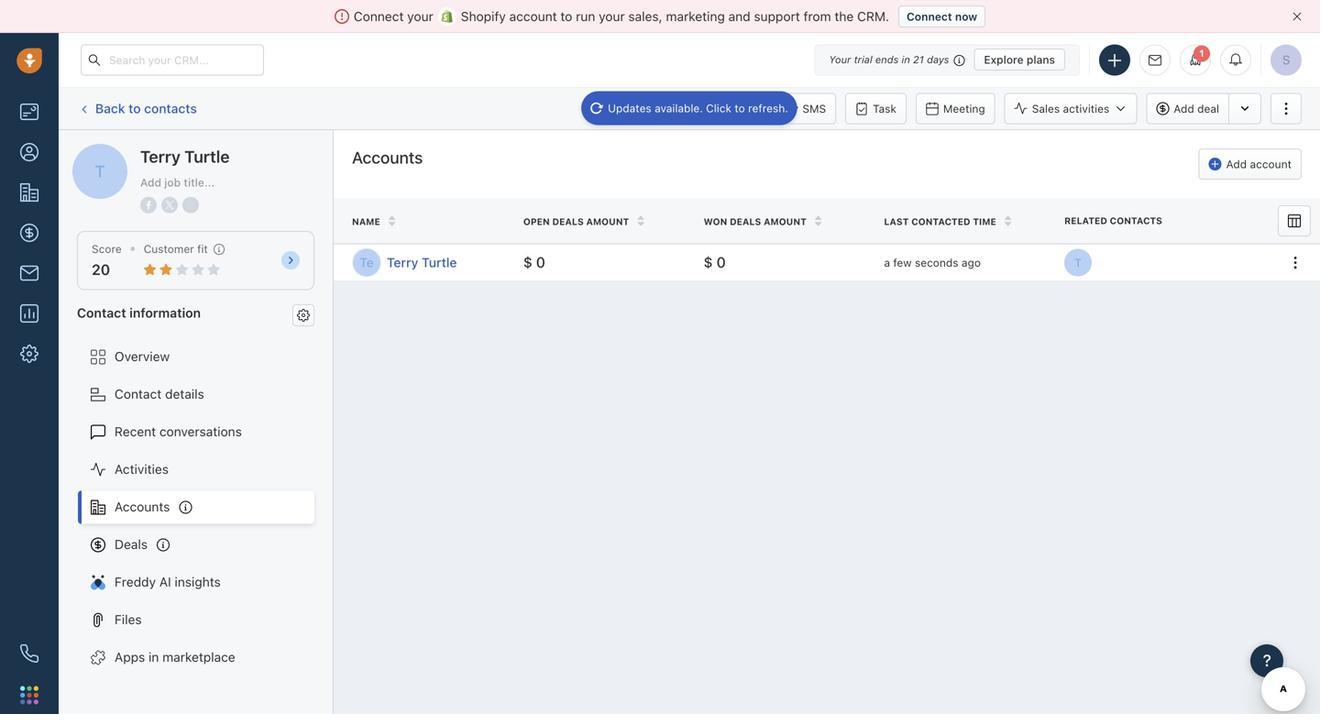 Task type: describe. For each thing, give the bounding box(es) containing it.
freddy
[[115, 574, 156, 590]]

open deals amount
[[523, 216, 629, 227]]

connect now
[[907, 10, 977, 23]]

contact for contact information
[[77, 305, 126, 320]]

fit
[[197, 242, 208, 255]]

explore plans link
[[974, 49, 1065, 71]]

t for t
[[83, 145, 90, 158]]

terry turtle right te button
[[387, 255, 457, 270]]

overview
[[115, 349, 170, 364]]

apps
[[115, 650, 145, 665]]

2 your from the left
[[599, 9, 625, 24]]

te
[[360, 255, 374, 270]]

score
[[92, 242, 122, 255]]

marketing
[[666, 9, 725, 24]]

add account
[[1226, 158, 1292, 171]]

won
[[704, 216, 727, 227]]

mng settings image
[[297, 309, 310, 322]]

conversations
[[159, 424, 242, 439]]

ago
[[962, 256, 981, 269]]

back to contacts
[[95, 101, 197, 116]]

2 horizontal spatial terry
[[387, 255, 418, 270]]

files
[[115, 612, 142, 627]]

t inside button
[[1075, 256, 1082, 269]]

1 horizontal spatial contacts
[[1110, 215, 1162, 226]]

time
[[973, 216, 996, 227]]

call button
[[678, 93, 735, 124]]

1 0 from the left
[[536, 253, 545, 271]]

task
[[873, 102, 897, 115]]

support
[[754, 9, 800, 24]]

a few seconds ago
[[884, 256, 981, 269]]

contact details
[[115, 386, 204, 402]]

ends
[[875, 54, 899, 66]]

0 horizontal spatial accounts
[[115, 499, 170, 514]]

te button
[[352, 248, 381, 277]]

contacted
[[911, 216, 970, 227]]

apps in marketplace
[[115, 650, 235, 665]]

send email image
[[1149, 54, 1162, 66]]

add for add deal
[[1174, 102, 1194, 115]]

meeting
[[943, 102, 985, 115]]

add for add account
[[1226, 158, 1247, 171]]

1 horizontal spatial to
[[561, 9, 572, 24]]

won deals amount
[[704, 216, 807, 227]]

t for score
[[95, 161, 105, 181]]

deal
[[1197, 102, 1219, 115]]

updates
[[608, 102, 652, 115]]

freddy ai insights
[[115, 574, 221, 590]]

a
[[884, 256, 890, 269]]

call link
[[678, 93, 735, 124]]

shopify account to run your sales, marketing and support from the crm.
[[461, 9, 889, 24]]

run
[[576, 9, 595, 24]]

20
[[92, 261, 110, 278]]

sms button
[[775, 93, 836, 124]]

customer fit
[[144, 242, 208, 255]]

2 horizontal spatial turtle
[[422, 255, 457, 270]]

sms
[[802, 102, 826, 115]]

1 horizontal spatial in
[[902, 54, 910, 66]]

1 link
[[1180, 44, 1211, 76]]

back to contacts link
[[77, 94, 198, 123]]

phone element
[[11, 635, 48, 672]]

name
[[352, 216, 380, 227]]

t link
[[1064, 249, 1092, 276]]

21
[[913, 54, 924, 66]]

customer
[[144, 242, 194, 255]]

1 your from the left
[[407, 9, 433, 24]]

add deal
[[1174, 102, 1219, 115]]

title...
[[184, 176, 215, 189]]

last contacted time
[[884, 216, 996, 227]]

amount for won deals amount
[[764, 216, 807, 227]]

updates available. click to refresh.
[[608, 102, 788, 115]]

sales,
[[628, 9, 662, 24]]

open
[[523, 216, 550, 227]]

activities
[[115, 462, 169, 477]]

few
[[893, 256, 912, 269]]

explore
[[984, 53, 1024, 66]]

Search your CRM... text field
[[81, 44, 264, 76]]

1 $ 0 from the left
[[523, 253, 545, 271]]

meeting button
[[916, 93, 995, 124]]

recent conversations
[[115, 424, 242, 439]]

shopify
[[461, 9, 506, 24]]

1
[[1199, 48, 1205, 59]]

recent
[[115, 424, 156, 439]]

and
[[728, 9, 751, 24]]

marketplace
[[162, 650, 235, 665]]



Task type: vqa. For each thing, say whether or not it's contained in the screenshot.
the office at the right of the page
no



Task type: locate. For each thing, give the bounding box(es) containing it.
deals for open
[[552, 216, 584, 227]]

add
[[1174, 102, 1194, 115], [1226, 158, 1247, 171], [140, 176, 161, 189]]

1 horizontal spatial $ 0
[[704, 253, 726, 271]]

your right run at the left of the page
[[599, 9, 625, 24]]

1 horizontal spatial account
[[1250, 158, 1292, 171]]

activities
[[1063, 102, 1110, 115]]

ai
[[159, 574, 171, 590]]

0 horizontal spatial in
[[149, 650, 159, 665]]

related contacts
[[1064, 215, 1162, 226]]

1 deals from the left
[[552, 216, 584, 227]]

$ down won
[[704, 253, 713, 271]]

add for add job title...
[[140, 176, 161, 189]]

job
[[164, 176, 181, 189]]

1 horizontal spatial terry
[[140, 147, 181, 166]]

to right the click
[[735, 102, 745, 115]]

terry down back to contacts link at left
[[109, 143, 140, 159]]

t down back to contacts link at left
[[83, 145, 90, 158]]

accounts up name
[[352, 148, 423, 167]]

deals
[[552, 216, 584, 227], [730, 216, 761, 227]]

1 vertical spatial add
[[1226, 158, 1247, 171]]

account for add
[[1250, 158, 1292, 171]]

add job title...
[[140, 176, 215, 189]]

deals for won
[[730, 216, 761, 227]]

$ 0 down "open"
[[523, 253, 545, 271]]

deals right won
[[730, 216, 761, 227]]

connect inside button
[[907, 10, 952, 23]]

1 vertical spatial account
[[1250, 158, 1292, 171]]

1 horizontal spatial deals
[[730, 216, 761, 227]]

amount right "open"
[[586, 216, 629, 227]]

seconds
[[915, 256, 959, 269]]

your trial ends in 21 days
[[829, 54, 949, 66]]

connect your
[[354, 9, 433, 24]]

0 vertical spatial accounts
[[352, 148, 423, 167]]

amount
[[586, 216, 629, 227], [764, 216, 807, 227]]

explore plans
[[984, 53, 1055, 66]]

0 vertical spatial contacts
[[144, 101, 197, 116]]

your left 'shopify'
[[407, 9, 433, 24]]

add account button
[[1199, 149, 1302, 180]]

20 button
[[92, 261, 110, 278]]

t
[[83, 145, 90, 158], [95, 161, 105, 181], [1075, 256, 1082, 269]]

0 horizontal spatial deals
[[552, 216, 584, 227]]

add deal button
[[1146, 93, 1228, 124]]

trial
[[854, 54, 873, 66]]

email
[[632, 102, 659, 115]]

to
[[561, 9, 572, 24], [129, 101, 141, 116], [735, 102, 745, 115]]

contact for contact details
[[115, 386, 162, 402]]

in right apps at left bottom
[[149, 650, 159, 665]]

now
[[955, 10, 977, 23]]

updates available. click to refresh. link
[[581, 91, 797, 125]]

2 $ from the left
[[704, 253, 713, 271]]

contacts down "search your crm..." text box
[[144, 101, 197, 116]]

add inside button
[[1174, 102, 1194, 115]]

turtle up job
[[143, 143, 177, 159]]

close image
[[1293, 12, 1302, 21]]

call
[[706, 102, 725, 115]]

1 vertical spatial contacts
[[1110, 215, 1162, 226]]

0 vertical spatial account
[[509, 9, 557, 24]]

1 vertical spatial in
[[149, 650, 159, 665]]

contacts
[[144, 101, 197, 116], [1110, 215, 1162, 226]]

related
[[1064, 215, 1107, 226]]

1 horizontal spatial $
[[704, 253, 713, 271]]

your
[[829, 54, 851, 66]]

0 horizontal spatial add
[[140, 176, 161, 189]]

1 horizontal spatial add
[[1174, 102, 1194, 115]]

2 $ 0 from the left
[[704, 253, 726, 271]]

turtle right te button
[[422, 255, 457, 270]]

1 horizontal spatial connect
[[907, 10, 952, 23]]

the
[[835, 9, 854, 24]]

0 horizontal spatial t
[[83, 145, 90, 158]]

crm.
[[857, 9, 889, 24]]

0 horizontal spatial to
[[129, 101, 141, 116]]

to right back
[[129, 101, 141, 116]]

$
[[523, 253, 532, 271], [704, 253, 713, 271]]

back
[[95, 101, 125, 116]]

click
[[706, 102, 732, 115]]

add left job
[[140, 176, 161, 189]]

0 horizontal spatial amount
[[586, 216, 629, 227]]

connect
[[354, 9, 404, 24], [907, 10, 952, 23]]

2 amount from the left
[[764, 216, 807, 227]]

2 vertical spatial t
[[1075, 256, 1082, 269]]

t down related
[[1075, 256, 1082, 269]]

$ 0
[[523, 253, 545, 271], [704, 253, 726, 271]]

0 horizontal spatial your
[[407, 9, 433, 24]]

from
[[804, 9, 831, 24]]

0
[[536, 253, 545, 271], [717, 253, 726, 271]]

connect for connect your
[[354, 9, 404, 24]]

0 horizontal spatial turtle
[[143, 143, 177, 159]]

terry turtle down back to contacts link at left
[[109, 143, 177, 159]]

2 vertical spatial add
[[140, 176, 161, 189]]

1 horizontal spatial accounts
[[352, 148, 423, 167]]

account for shopify
[[509, 9, 557, 24]]

to inside 'link'
[[735, 102, 745, 115]]

0 horizontal spatial $ 0
[[523, 253, 545, 271]]

amount for open deals amount
[[586, 216, 629, 227]]

0 vertical spatial t
[[83, 145, 90, 158]]

0 vertical spatial contact
[[77, 305, 126, 320]]

terry up job
[[140, 147, 181, 166]]

terry turtle link
[[387, 253, 505, 272]]

2 horizontal spatial to
[[735, 102, 745, 115]]

1 vertical spatial t
[[95, 161, 105, 181]]

sales
[[1032, 102, 1060, 115]]

1 horizontal spatial your
[[599, 9, 625, 24]]

last
[[884, 216, 909, 227]]

amount right won
[[764, 216, 807, 227]]

$ 0 down won
[[704, 253, 726, 271]]

1 vertical spatial contact
[[115, 386, 162, 402]]

0 horizontal spatial 0
[[536, 253, 545, 271]]

turtle up title...
[[184, 147, 230, 166]]

in left 21
[[902, 54, 910, 66]]

deals right "open"
[[552, 216, 584, 227]]

email button
[[604, 93, 669, 124]]

add inside button
[[1226, 158, 1247, 171]]

0 horizontal spatial contacts
[[144, 101, 197, 116]]

refresh.
[[748, 102, 788, 115]]

information
[[129, 305, 201, 320]]

sales activities button
[[1005, 93, 1146, 124], [1005, 93, 1137, 124]]

in
[[902, 54, 910, 66], [149, 650, 159, 665]]

1 horizontal spatial t
[[95, 161, 105, 181]]

account inside the add account button
[[1250, 158, 1292, 171]]

add left "deal"
[[1174, 102, 1194, 115]]

connect for connect now
[[907, 10, 952, 23]]

available.
[[655, 102, 703, 115]]

0 down "open"
[[536, 253, 545, 271]]

1 $ from the left
[[523, 253, 532, 271]]

contacts inside back to contacts link
[[144, 101, 197, 116]]

1 vertical spatial accounts
[[115, 499, 170, 514]]

2 0 from the left
[[717, 253, 726, 271]]

t button
[[1064, 249, 1092, 276]]

insights
[[175, 574, 221, 590]]

to left run at the left of the page
[[561, 9, 572, 24]]

your
[[407, 9, 433, 24], [599, 9, 625, 24]]

accounts down activities
[[115, 499, 170, 514]]

0 vertical spatial add
[[1174, 102, 1194, 115]]

account
[[509, 9, 557, 24], [1250, 158, 1292, 171]]

phone image
[[20, 644, 39, 663]]

deals
[[115, 537, 148, 552]]

0 down won
[[717, 253, 726, 271]]

score 20
[[92, 242, 122, 278]]

terry
[[109, 143, 140, 159], [140, 147, 181, 166], [387, 255, 418, 270]]

0 horizontal spatial terry
[[109, 143, 140, 159]]

0 vertical spatial in
[[902, 54, 910, 66]]

$ down "open"
[[523, 253, 532, 271]]

task button
[[845, 93, 907, 124]]

2 deals from the left
[[730, 216, 761, 227]]

terry turtle
[[109, 143, 177, 159], [140, 147, 230, 166], [387, 255, 457, 270]]

plans
[[1027, 53, 1055, 66]]

add down add deal button
[[1226, 158, 1247, 171]]

freshworks switcher image
[[20, 686, 39, 704]]

1 horizontal spatial turtle
[[184, 147, 230, 166]]

0 horizontal spatial account
[[509, 9, 557, 24]]

days
[[927, 54, 949, 66]]

0 horizontal spatial connect
[[354, 9, 404, 24]]

1 horizontal spatial 0
[[717, 253, 726, 271]]

contact
[[77, 305, 126, 320], [115, 386, 162, 402]]

t down back
[[95, 161, 105, 181]]

turtle
[[143, 143, 177, 159], [184, 147, 230, 166], [422, 255, 457, 270]]

details
[[165, 386, 204, 402]]

2 horizontal spatial add
[[1226, 158, 1247, 171]]

1 horizontal spatial amount
[[764, 216, 807, 227]]

connect now button
[[898, 6, 986, 28]]

0 horizontal spatial $
[[523, 253, 532, 271]]

contacts right related
[[1110, 215, 1162, 226]]

2 horizontal spatial t
[[1075, 256, 1082, 269]]

terry turtle up "add job title..."
[[140, 147, 230, 166]]

contact information
[[77, 305, 201, 320]]

1 amount from the left
[[586, 216, 629, 227]]

contact up recent
[[115, 386, 162, 402]]

sales activities
[[1032, 102, 1110, 115]]

contact down 20 button
[[77, 305, 126, 320]]

terry right te button
[[387, 255, 418, 270]]



